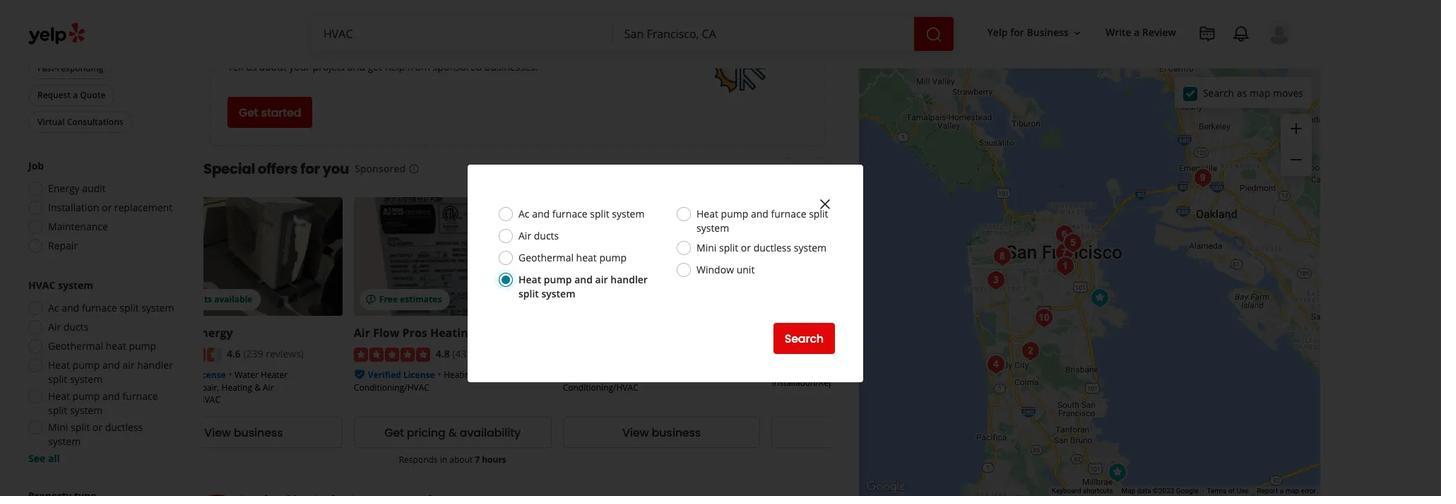 Task type: locate. For each thing, give the bounding box(es) containing it.
4.6 (239 reviews)
[[227, 347, 304, 360]]

0 horizontal spatial conditioning/hvac
[[145, 394, 220, 406]]

0 horizontal spatial free
[[228, 15, 258, 35]]

responds in about 7 hours
[[399, 454, 507, 466]]

1 vertical spatial or
[[741, 241, 751, 254]]

reviews)
[[266, 347, 304, 360], [475, 347, 513, 360]]

0 vertical spatial mini
[[697, 241, 717, 254]]

yelp inside "button"
[[54, 8, 72, 20]]

0 horizontal spatial verified license button
[[159, 368, 226, 381]]

free estimates up united hvac service link
[[797, 293, 860, 305]]

furnace
[[552, 207, 588, 220], [771, 207, 807, 220], [82, 301, 117, 315], [123, 390, 158, 403]]

0 vertical spatial option group
[[24, 159, 175, 257]]

air flow pros heating and air conditioning
[[354, 325, 594, 341]]

ductless
[[754, 241, 792, 254], [105, 421, 143, 434]]

previous image
[[780, 160, 797, 177]]

1 verified license from the left
[[159, 369, 226, 381]]

1 vertical spatial mini
[[48, 421, 68, 434]]

1 vertical spatial heat pump and furnace split system
[[48, 390, 158, 417]]

a inside 'link'
[[1134, 26, 1140, 39]]

conditioning/hvac
[[354, 382, 430, 394], [563, 382, 639, 394], [145, 394, 220, 406]]

reviews) right (239 at the left of the page
[[266, 347, 304, 360]]

0 horizontal spatial hvac
[[28, 279, 55, 292]]

2 view business from the left
[[622, 425, 701, 441]]

2 horizontal spatial free
[[797, 293, 816, 305]]

yelp
[[54, 8, 72, 20], [988, 26, 1008, 39]]

0 horizontal spatial heat pump and furnace split system
[[48, 390, 158, 417]]

0 vertical spatial for
[[1011, 26, 1025, 39]]

1 horizontal spatial free
[[379, 293, 398, 305]]

1 vertical spatial ac
[[48, 301, 59, 315]]

no
[[772, 347, 783, 359]]

about
[[259, 60, 287, 73], [450, 454, 473, 466]]

0 horizontal spatial mini
[[48, 421, 68, 434]]

1 horizontal spatial about
[[450, 454, 473, 466]]

2 vertical spatial hvac
[[818, 325, 849, 341]]

1 vertical spatial map
[[1286, 487, 1300, 495]]

free estimates link for united hvac service
[[772, 197, 970, 316]]

1 vertical spatial air
[[123, 359, 135, 372]]

1 horizontal spatial ductless
[[754, 241, 792, 254]]

0 horizontal spatial for
[[301, 159, 320, 179]]

air ducts inside the search "dialog"
[[519, 229, 559, 242]]

breathable image
[[1050, 220, 1079, 248]]

from
[[372, 15, 406, 35], [408, 60, 430, 73]]

1 horizontal spatial yelp
[[988, 26, 1008, 39]]

a for request
[[73, 89, 78, 101]]

air
[[595, 273, 608, 286], [123, 359, 135, 372]]

from right help
[[408, 60, 430, 73]]

1 verified license button from the left
[[159, 368, 226, 381]]

ac and furnace split system
[[519, 207, 645, 220], [48, 301, 174, 315]]

1 horizontal spatial free estimates link
[[772, 197, 970, 316]]

16 free estimates v2 image
[[365, 294, 377, 305]]

from left local
[[372, 15, 406, 35]]

reviews) down and
[[475, 347, 513, 360]]

verified license down '4.8 star rating' image
[[368, 369, 435, 381]]

0 horizontal spatial business
[[234, 425, 283, 441]]

1 horizontal spatial view business link
[[563, 417, 761, 448]]

free price estimates from local hvac contractors tell us about your project and get help from sponsored businesses.
[[228, 15, 538, 73]]

2 free estimates from the left
[[797, 293, 860, 305]]

business for 1st view business link from the right
[[652, 425, 701, 441]]

0 vertical spatial ductless
[[754, 241, 792, 254]]

mini inside the search "dialog"
[[697, 241, 717, 254]]

heat up 16 free estimates v2 image
[[576, 251, 597, 264]]

1 free estimates from the left
[[379, 293, 442, 305]]

2 horizontal spatial hvac
[[818, 325, 849, 341]]

mini split or ductless system
[[697, 241, 827, 254], [48, 421, 143, 448]]

0 horizontal spatial handler
[[137, 359, 173, 372]]

discounts available
[[170, 293, 253, 305]]

map for moves
[[1250, 86, 1271, 99]]

user actions element
[[976, 18, 1312, 105]]

mini split or ductless system up all
[[48, 421, 143, 448]]

energy up 4.6
[[195, 325, 233, 341]]

discounts available link
[[145, 197, 343, 316]]

4.6 star rating image
[[145, 348, 221, 362]]

0 vertical spatial air
[[595, 273, 608, 286]]

0 horizontal spatial heat pump and air handler split system
[[48, 359, 173, 386]]

0 horizontal spatial mini split or ductless system
[[48, 421, 143, 448]]

mini up window
[[697, 241, 717, 254]]

heat inside option group
[[106, 339, 126, 353]]

map left error
[[1286, 487, 1300, 495]]

1 horizontal spatial heat
[[576, 251, 597, 264]]

0 vertical spatial geothermal
[[519, 251, 574, 264]]

group
[[1281, 114, 1312, 176]]

0 horizontal spatial ducts
[[63, 320, 88, 334]]

0 horizontal spatial license
[[194, 369, 226, 381]]

0 horizontal spatial ac
[[48, 301, 59, 315]]

reviews) for flow
[[475, 347, 513, 360]]

of
[[1229, 487, 1235, 495]]

0 horizontal spatial estimates
[[299, 15, 370, 35]]

energy audit
[[48, 182, 106, 195]]

heat
[[697, 207, 719, 220], [519, 273, 541, 286], [48, 359, 70, 372], [48, 390, 70, 403]]

heat left comfort
[[106, 339, 126, 353]]

energy inside option group
[[48, 182, 80, 195]]

ac inside the search "dialog"
[[519, 207, 530, 220]]

license up "installation/repair,"
[[194, 369, 226, 381]]

hvac down repair
[[28, 279, 55, 292]]

estimates up pros
[[400, 293, 442, 305]]

installation
[[48, 201, 99, 214]]

heater
[[932, 365, 959, 377], [261, 369, 288, 381]]

yelp left business
[[988, 26, 1008, 39]]

ducts
[[534, 229, 559, 242], [63, 320, 88, 334]]

conditioning/hvac down '4.8 star rating' image
[[354, 382, 430, 394]]

or inside the search "dialog"
[[741, 241, 751, 254]]

verified license up "installation/repair,"
[[159, 369, 226, 381]]

report
[[1258, 487, 1278, 495]]

search left as
[[1203, 86, 1235, 99]]

0 vertical spatial ducts
[[534, 229, 559, 242]]

2 license from the left
[[403, 369, 435, 381]]

0 horizontal spatial map
[[1250, 86, 1271, 99]]

1 vertical spatial ducts
[[63, 320, 88, 334]]

1 horizontal spatial get
[[385, 425, 404, 441]]

2 verified from the left
[[368, 369, 401, 381]]

4.8 star rating image
[[354, 348, 430, 362]]

1 horizontal spatial ducts
[[534, 229, 559, 242]]

mini up all
[[48, 421, 68, 434]]

1 horizontal spatial heating & air conditioning/hvac
[[563, 369, 705, 394]]

0 horizontal spatial free estimates
[[379, 293, 442, 305]]

a
[[1134, 26, 1140, 39], [73, 89, 78, 101], [1280, 487, 1284, 495]]

see all
[[28, 452, 60, 465]]

notifications image
[[1233, 25, 1250, 42]]

1 horizontal spatial view business
[[622, 425, 701, 441]]

0 vertical spatial heat
[[576, 251, 597, 264]]

heating inside water heater installation/repair, heating & air conditioning/hvac
[[222, 382, 252, 394]]

0 vertical spatial yelp
[[54, 8, 72, 20]]

0 horizontal spatial energy
[[48, 182, 80, 195]]

0 horizontal spatial air ducts
[[48, 320, 88, 334]]

0 vertical spatial ac and furnace split system
[[519, 207, 645, 220]]

map
[[1250, 86, 1271, 99], [1286, 487, 1300, 495]]

1 vertical spatial ductless
[[105, 421, 143, 434]]

about inside free price estimates from local hvac contractors tell us about your project and get help from sponsored businesses.
[[259, 60, 287, 73]]

verified license button up "installation/repair,"
[[159, 368, 226, 381]]

audit
[[82, 182, 106, 195]]

request a quote button
[[28, 85, 115, 106]]

1 license from the left
[[194, 369, 226, 381]]

0 vertical spatial air ducts
[[519, 229, 559, 242]]

air flow pros heating and air conditioning image
[[1051, 252, 1079, 280], [1051, 252, 1079, 280]]

verified license button down '4.8 star rating' image
[[368, 368, 435, 381]]

1 reviews) from the left
[[266, 347, 304, 360]]

1 horizontal spatial geothermal
[[519, 251, 574, 264]]

terms of use link
[[1207, 487, 1249, 495]]

for
[[1011, 26, 1025, 39], [301, 159, 320, 179]]

2 option group from the top
[[24, 279, 175, 466]]

get for get pricing & availability
[[385, 425, 404, 441]]

search dialog
[[0, 0, 1442, 496]]

1 vertical spatial energy
[[195, 325, 233, 341]]

united hvac service link
[[772, 325, 896, 341]]

heater down "4.6 (239 reviews)"
[[261, 369, 288, 381]]

2 free estimates link from the left
[[772, 197, 970, 316]]

review
[[1143, 26, 1177, 39]]

1 view business link from the left
[[145, 417, 343, 448]]

0 vertical spatial energy
[[48, 182, 80, 195]]

yelp up open now
[[54, 8, 72, 20]]

virtual
[[37, 116, 65, 128]]

&
[[805, 365, 811, 377], [477, 369, 483, 381], [686, 369, 692, 381], [254, 382, 261, 394], [448, 425, 457, 441]]

heater inside water heater installation/repair, heating & air conditioning/hvac
[[261, 369, 288, 381]]

0 horizontal spatial about
[[259, 60, 287, 73]]

pump
[[721, 207, 749, 220], [600, 251, 627, 264], [544, 273, 572, 286], [129, 339, 156, 353], [72, 359, 100, 372], [72, 390, 100, 403]]

1 business from the left
[[234, 425, 283, 441]]

open
[[37, 36, 60, 48]]

get inside get pricing & availability button
[[385, 425, 404, 441]]

write a review
[[1106, 26, 1177, 39]]

mini split or ductless system up unit
[[697, 241, 827, 254]]

0 horizontal spatial view business link
[[145, 417, 343, 448]]

for left 'you'
[[301, 159, 320, 179]]

yelp for business button
[[982, 20, 1089, 46]]

business for first view business link from the left
[[234, 425, 283, 441]]

1 horizontal spatial free estimates
[[797, 293, 860, 305]]

1 view business from the left
[[204, 425, 283, 441]]

search as map moves
[[1203, 86, 1304, 99]]

virtual consultations button
[[28, 112, 133, 133]]

2 horizontal spatial estimates
[[818, 293, 860, 305]]

hvac right united
[[818, 325, 849, 341]]

1 horizontal spatial conditioning/hvac
[[354, 382, 430, 394]]

heat pump and air handler split system up conditioning
[[519, 273, 648, 300]]

a left quote
[[73, 89, 78, 101]]

0 vertical spatial heat pump and air handler split system
[[519, 273, 648, 300]]

ocean air heating image
[[982, 266, 1010, 294]]

get inside get started 'button'
[[239, 104, 258, 120]]

1 vertical spatial about
[[450, 454, 473, 466]]

0 horizontal spatial ductless
[[105, 421, 143, 434]]

google
[[1176, 487, 1199, 495]]

pricing
[[407, 425, 446, 441]]

get
[[239, 104, 258, 120], [385, 425, 404, 441]]

free estimates link for air flow pros heating and air conditioning
[[354, 197, 552, 316]]

map for error
[[1286, 487, 1300, 495]]

1 vertical spatial heat pump and air handler split system
[[48, 359, 173, 386]]

1 horizontal spatial from
[[408, 60, 430, 73]]

geothermal heat pump inside the search "dialog"
[[519, 251, 627, 264]]

dennis's heating & cooling image
[[1086, 284, 1114, 312]]

air inside water heater installation/repair, heating & air conditioning/hvac
[[263, 382, 274, 394]]

heater left a plus quality hvac image
[[932, 365, 959, 377]]

1 heating & air conditioning/hvac from the left
[[354, 369, 496, 394]]

handler
[[611, 273, 648, 286], [137, 359, 173, 372]]

next image
[[812, 160, 829, 177]]

1 horizontal spatial ac
[[519, 207, 530, 220]]

1 free estimates link from the left
[[354, 197, 552, 316]]

heating & air conditioning/hvac
[[354, 369, 496, 394], [563, 369, 705, 394]]

geothermal heat pump
[[519, 251, 627, 264], [48, 339, 156, 353]]

None search field
[[312, 17, 956, 51]]

1 horizontal spatial water
[[906, 365, 930, 377]]

write a review link
[[1100, 20, 1182, 46]]

water inside water heater installation/repair, heating & air conditioning/hvac
[[235, 369, 259, 381]]

a for write
[[1134, 26, 1140, 39]]

& inside button
[[448, 425, 457, 441]]

0 horizontal spatial get
[[239, 104, 258, 120]]

1 vertical spatial option group
[[24, 279, 175, 466]]

1 horizontal spatial heater
[[932, 365, 959, 377]]

a right report
[[1280, 487, 1284, 495]]

1 verified from the left
[[159, 369, 192, 381]]

hvac right local
[[446, 15, 486, 35]]

1 horizontal spatial business
[[652, 425, 701, 441]]

water right conditioning/hvac,
[[906, 365, 930, 377]]

mini inside mini split or ductless system
[[48, 421, 68, 434]]

energy up installation
[[48, 182, 80, 195]]

0 horizontal spatial verified
[[159, 369, 192, 381]]

search inside button
[[785, 330, 824, 347]]

& inside water heater installation/repair, heating & air conditioning/hvac
[[254, 382, 261, 394]]

0 horizontal spatial free estimates link
[[354, 197, 552, 316]]

verified up "installation/repair,"
[[159, 369, 192, 381]]

1 vertical spatial handler
[[137, 359, 173, 372]]

projects image
[[1199, 25, 1216, 42]]

1 horizontal spatial air
[[595, 273, 608, 286]]

2 reviews) from the left
[[475, 347, 513, 360]]

0 horizontal spatial reviews)
[[266, 347, 304, 360]]

reviews
[[786, 347, 817, 359]]

verified license for second verified license button from the right
[[159, 369, 226, 381]]

4.6
[[227, 347, 241, 360]]

verified license
[[159, 369, 226, 381], [368, 369, 435, 381]]

option group
[[24, 159, 175, 257], [24, 279, 175, 466]]

close image
[[817, 196, 834, 213]]

free estimates up pros
[[379, 293, 442, 305]]

ductless inside the search "dialog"
[[754, 241, 792, 254]]

yelp inside 'button'
[[988, 26, 1008, 39]]

help
[[385, 60, 405, 73]]

free right 16 free estimates v2 icon
[[379, 293, 398, 305]]

as
[[1237, 86, 1247, 99]]

conditioning/hvac down conditioning
[[563, 382, 639, 394]]

water down (239 at the left of the page
[[235, 369, 259, 381]]

zoom out image
[[1288, 151, 1305, 168]]

zoom in image
[[1288, 120, 1305, 137]]

0 vertical spatial mini split or ductless system
[[697, 241, 827, 254]]

ortiz heating & air conditioning image
[[1103, 458, 1132, 487]]

1 horizontal spatial ac and furnace split system
[[519, 207, 645, 220]]

heat pump and air handler split system inside option group
[[48, 359, 173, 386]]

view business
[[204, 425, 283, 441], [622, 425, 701, 441]]

0 horizontal spatial view business
[[204, 425, 283, 441]]

unit
[[737, 263, 755, 276]]

1 vertical spatial get
[[385, 425, 404, 441]]

view business for first view business link from the left
[[204, 425, 283, 441]]

search
[[1203, 86, 1235, 99], [785, 330, 824, 347]]

about right us
[[259, 60, 287, 73]]

license for second verified license button from left
[[403, 369, 435, 381]]

about left the 7
[[450, 454, 473, 466]]

2 business from the left
[[652, 425, 701, 441]]

estimates up united hvac service link
[[818, 293, 860, 305]]

a inside button
[[73, 89, 78, 101]]

estimates
[[299, 15, 370, 35], [400, 293, 442, 305], [818, 293, 860, 305]]

handler inside the search "dialog"
[[611, 273, 648, 286]]

free estimates link
[[354, 197, 552, 316], [772, 197, 970, 316]]

verified down '4.8 star rating' image
[[368, 369, 401, 381]]

search up reviews
[[785, 330, 824, 347]]

heat
[[576, 251, 597, 264], [106, 339, 126, 353]]

system
[[612, 207, 645, 220], [697, 221, 729, 235], [794, 241, 827, 254], [58, 279, 93, 292], [542, 287, 576, 300], [142, 301, 174, 315], [70, 373, 103, 386], [70, 404, 103, 417], [48, 435, 81, 448]]

0 horizontal spatial a
[[73, 89, 78, 101]]

1 horizontal spatial map
[[1286, 487, 1300, 495]]

air inside the search "dialog"
[[519, 229, 531, 242]]

free left 'price'
[[228, 15, 258, 35]]

get left started at the top of the page
[[239, 104, 258, 120]]

2 verified license from the left
[[368, 369, 435, 381]]

free up united
[[797, 293, 816, 305]]

1 horizontal spatial verified
[[368, 369, 401, 381]]

verified for second verified license button from the right
[[159, 369, 192, 381]]

water inside united hvac service no reviews heating & air conditioning/hvac, water heater installation/repair
[[906, 365, 930, 377]]

1 horizontal spatial energy
[[195, 325, 233, 341]]

view business link
[[145, 417, 343, 448], [563, 417, 761, 448]]

0 vertical spatial geothermal heat pump
[[519, 251, 627, 264]]

get left the pricing
[[385, 425, 404, 441]]

error
[[1302, 487, 1316, 495]]

heat pump and furnace split system
[[697, 207, 828, 235], [48, 390, 158, 417]]

estimates up the project
[[299, 15, 370, 35]]

0 vertical spatial about
[[259, 60, 287, 73]]

air inside united hvac service no reviews heating & air conditioning/hvac, water heater installation/repair
[[813, 365, 824, 377]]

availability
[[460, 425, 521, 441]]

heat pump and air handler split system down comfort
[[48, 359, 173, 386]]

ac inside option group
[[48, 301, 59, 315]]

1 horizontal spatial mini split or ductless system
[[697, 241, 827, 254]]

map region
[[780, 0, 1323, 496]]

0 horizontal spatial verified license
[[159, 369, 226, 381]]

license down '4.8 star rating' image
[[403, 369, 435, 381]]

verified
[[159, 369, 192, 381], [368, 369, 401, 381]]

1 horizontal spatial a
[[1134, 26, 1140, 39]]

mini
[[697, 241, 717, 254], [48, 421, 68, 434]]

0 vertical spatial hvac
[[446, 15, 486, 35]]

1 vertical spatial for
[[301, 159, 320, 179]]

san francisco heating and cooling image
[[1016, 337, 1045, 365]]

energy
[[48, 182, 80, 195], [195, 325, 233, 341]]

1 vertical spatial a
[[73, 89, 78, 101]]

hvac
[[446, 15, 486, 35], [28, 279, 55, 292], [818, 325, 849, 341]]

1 view from the left
[[204, 425, 231, 441]]

a right write
[[1134, 26, 1140, 39]]

1 vertical spatial ac and furnace split system
[[48, 301, 174, 315]]

1 option group from the top
[[24, 159, 175, 257]]

for left business
[[1011, 26, 1025, 39]]

1 vertical spatial search
[[785, 330, 824, 347]]

conditioning/hvac down 4.6 star rating image
[[145, 394, 220, 406]]

map right as
[[1250, 86, 1271, 99]]

1 vertical spatial from
[[408, 60, 430, 73]]

1 horizontal spatial heat pump and air handler split system
[[519, 273, 648, 300]]



Task type: describe. For each thing, give the bounding box(es) containing it.
sponsored
[[433, 60, 482, 73]]

flow
[[373, 325, 400, 341]]

local
[[409, 15, 443, 35]]

you
[[323, 159, 349, 179]]

ducts inside the search "dialog"
[[534, 229, 559, 242]]

16 info v2 image
[[409, 163, 420, 174]]

search for search as map moves
[[1203, 86, 1235, 99]]

ductless inside mini split or ductless system
[[105, 421, 143, 434]]

(435
[[452, 347, 472, 360]]

project
[[313, 60, 345, 73]]

free price estimates from local hvac contractors image
[[703, 31, 773, 102]]

now
[[62, 36, 81, 48]]

installation/repair
[[772, 377, 844, 389]]

heat pump and furnace split system inside the search "dialog"
[[697, 207, 828, 235]]

hvac inside united hvac service no reviews heating & air conditioning/hvac, water heater installation/repair
[[818, 325, 849, 341]]

data
[[1138, 487, 1152, 495]]

heat inside the search "dialog"
[[576, 251, 597, 264]]

16 chevron down v2 image
[[1072, 27, 1083, 39]]

offers
[[258, 159, 298, 179]]

1 vertical spatial mini split or ductless system
[[48, 421, 143, 448]]

open now button
[[28, 31, 90, 53]]

search button
[[774, 323, 835, 354]]

conditioning
[[522, 325, 594, 341]]

report a map error link
[[1258, 487, 1316, 495]]

get pricing & availability button
[[354, 417, 552, 448]]

business
[[1027, 26, 1069, 39]]

comfort energy link
[[145, 325, 233, 341]]

installation/repair,
[[145, 382, 219, 394]]

keyboard shortcuts button
[[1052, 486, 1113, 496]]

united
[[772, 325, 815, 341]]

2 verified license button from the left
[[368, 368, 435, 381]]

shortcuts
[[1083, 487, 1113, 495]]

map data ©2023 google
[[1122, 487, 1199, 495]]

16 free estimates v2 image
[[574, 294, 586, 305]]

businesses.
[[485, 60, 538, 73]]

your
[[289, 60, 310, 73]]

2 heating & air conditioning/hvac from the left
[[563, 369, 705, 394]]

hvac inside free price estimates from local hvac contractors tell us about your project and get help from sponsored businesses.
[[446, 15, 486, 35]]

verified license for second verified license button from left
[[368, 369, 435, 381]]

air inside the search "dialog"
[[595, 273, 608, 286]]

write
[[1106, 26, 1132, 39]]

yelp guaranteed
[[54, 8, 123, 20]]

responding
[[57, 62, 103, 74]]

heater inside united hvac service no reviews heating & air conditioning/hvac, water heater installation/repair
[[932, 365, 959, 377]]

option group containing job
[[24, 159, 175, 257]]

see
[[28, 452, 45, 465]]

started
[[261, 104, 301, 120]]

search image
[[925, 26, 942, 43]]

a for report
[[1280, 487, 1284, 495]]

water heater installation/repair, heating & air conditioning/hvac
[[145, 369, 288, 406]]

1 vertical spatial air ducts
[[48, 320, 88, 334]]

price
[[260, 15, 296, 35]]

search for search
[[785, 330, 824, 347]]

heating inside united hvac service no reviews heating & air conditioning/hvac, water heater installation/repair
[[772, 365, 803, 377]]

yelp for yelp for business
[[988, 26, 1008, 39]]

report a map error
[[1258, 487, 1316, 495]]

hours
[[482, 454, 507, 466]]

(239
[[243, 347, 263, 360]]

view business for 1st view business link from the right
[[622, 425, 701, 441]]

license for second verified license button from the right
[[194, 369, 226, 381]]

request
[[37, 89, 71, 101]]

yelp for business
[[988, 26, 1069, 39]]

0 horizontal spatial geothermal heat pump
[[48, 339, 156, 353]]

16 verified v2 image
[[354, 369, 365, 380]]

keyboard
[[1052, 487, 1082, 495]]

discounts
[[170, 293, 212, 305]]

mini split or ductless system inside the search "dialog"
[[697, 241, 827, 254]]

job
[[28, 159, 44, 173]]

available
[[214, 293, 253, 305]]

a plus quality hvac image
[[982, 350, 1010, 378]]

same day air conditioning & heating image
[[1050, 238, 1079, 267]]

a plus quality hvac image
[[982, 350, 1010, 378]]

©2023
[[1153, 487, 1175, 495]]

7
[[475, 454, 480, 466]]

get started button
[[228, 97, 313, 128]]

free inside free price estimates from local hvac contractors tell us about your project and get help from sponsored businesses.
[[228, 15, 258, 35]]

apollo heating & ventilating image
[[1030, 303, 1058, 332]]

verified for second verified license button from left
[[368, 369, 401, 381]]

google image
[[863, 478, 909, 496]]

moves
[[1273, 86, 1304, 99]]

hvac inside option group
[[28, 279, 55, 292]]

4.8 (435 reviews)
[[436, 347, 513, 360]]

heat pump and air handler split system inside the search "dialog"
[[519, 273, 648, 300]]

2 vertical spatial or
[[92, 421, 102, 434]]

window
[[697, 263, 734, 276]]

window unit
[[697, 263, 755, 276]]

get for get started
[[239, 104, 258, 120]]

see all button
[[28, 452, 60, 465]]

get started
[[239, 104, 301, 120]]

1 horizontal spatial estimates
[[400, 293, 442, 305]]

4.8
[[436, 347, 450, 360]]

0 horizontal spatial geothermal
[[48, 339, 103, 353]]

comfort
[[145, 325, 192, 341]]

2 view business link from the left
[[563, 417, 761, 448]]

guaranteed
[[74, 8, 123, 20]]

in
[[440, 454, 447, 466]]

0 horizontal spatial air
[[123, 359, 135, 372]]

reviews) for energy
[[266, 347, 304, 360]]

contractors
[[228, 35, 312, 54]]

tell
[[228, 60, 244, 73]]

get
[[368, 60, 382, 73]]

air flow pros heating and air conditioning link
[[354, 325, 594, 341]]

keyboard shortcuts
[[1052, 487, 1113, 495]]

0 vertical spatial from
[[372, 15, 406, 35]]

2 horizontal spatial conditioning/hvac
[[563, 382, 639, 394]]

for inside 'button'
[[1011, 26, 1025, 39]]

geothermal inside the search "dialog"
[[519, 251, 574, 264]]

fast-responding button
[[28, 58, 113, 79]]

responds
[[399, 454, 438, 466]]

consultations
[[67, 116, 123, 128]]

virtual consultations
[[37, 116, 123, 128]]

& inside united hvac service no reviews heating & air conditioning/hvac, water heater installation/repair
[[805, 365, 811, 377]]

pros
[[402, 325, 427, 341]]

0 horizontal spatial ac and furnace split system
[[48, 301, 174, 315]]

and
[[478, 325, 500, 341]]

repair
[[48, 239, 78, 253]]

use
[[1237, 487, 1249, 495]]

replacement
[[114, 201, 173, 214]]

building efficiency image
[[988, 242, 1016, 270]]

united hvac service no reviews heating & air conditioning/hvac, water heater installation/repair
[[772, 325, 959, 389]]

fast-
[[37, 62, 57, 74]]

next hvac & appliance repair image
[[1059, 229, 1087, 257]]

service
[[852, 325, 896, 341]]

comfort energy
[[145, 325, 233, 341]]

atlas heating image
[[1189, 164, 1217, 192]]

open now
[[37, 36, 81, 48]]

yelp guaranteed button
[[28, 4, 132, 26]]

all
[[48, 452, 60, 465]]

0 vertical spatial or
[[102, 201, 112, 214]]

conditioning/hvac inside water heater installation/repair, heating & air conditioning/hvac
[[145, 394, 220, 406]]

and inside free price estimates from local hvac contractors tell us about your project and get help from sponsored businesses.
[[348, 60, 365, 73]]

yelp for yelp guaranteed
[[54, 8, 72, 20]]

estimates inside free price estimates from local hvac contractors tell us about your project and get help from sponsored businesses.
[[299, 15, 370, 35]]

us
[[246, 60, 257, 73]]

option group containing hvac system
[[24, 279, 175, 466]]

fast-responding
[[37, 62, 103, 74]]

ac and furnace split system inside the search "dialog"
[[519, 207, 645, 220]]

sponsored
[[355, 162, 406, 175]]

map
[[1122, 487, 1136, 495]]

special offers for you
[[204, 159, 349, 179]]

2 view from the left
[[622, 425, 649, 441]]



Task type: vqa. For each thing, say whether or not it's contained in the screenshot.
GROUP
yes



